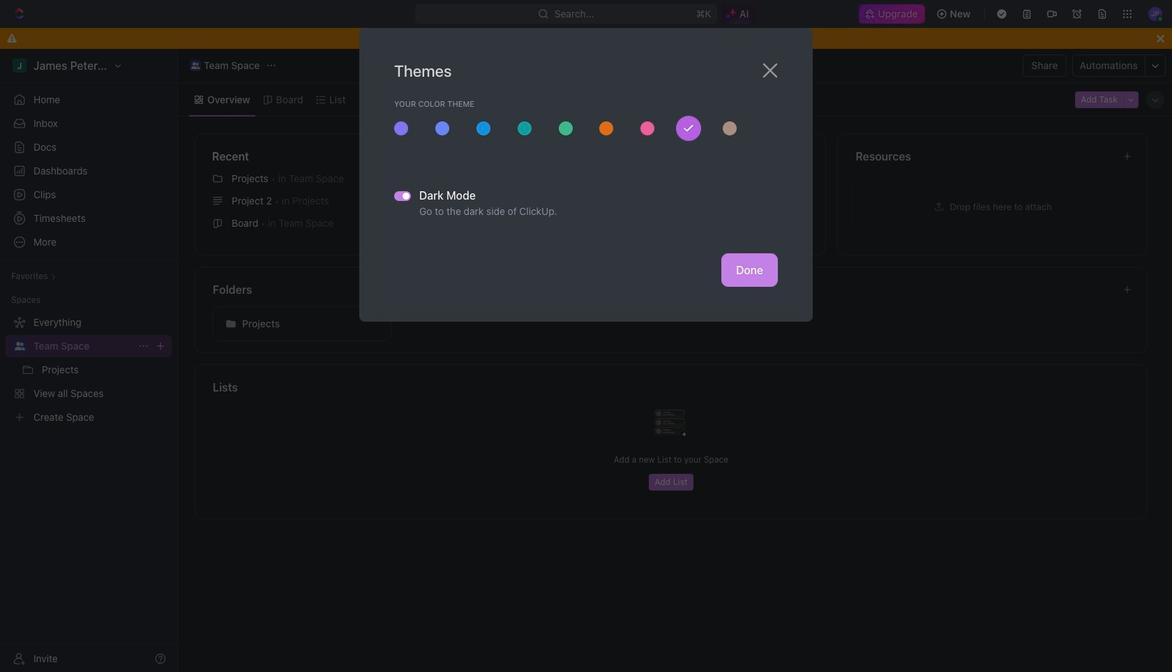 Task type: locate. For each thing, give the bounding box(es) containing it.
1 horizontal spatial user group image
[[191, 62, 200, 69]]

0 horizontal spatial user group image
[[14, 342, 25, 350]]

dialog
[[359, 28, 813, 322]]

0 vertical spatial user group image
[[191, 62, 200, 69]]

user group image inside sidebar navigation
[[14, 342, 25, 350]]

user group image
[[191, 62, 200, 69], [14, 342, 25, 350]]

tree inside sidebar navigation
[[6, 311, 172, 429]]

tree
[[6, 311, 172, 429]]

1 vertical spatial user group image
[[14, 342, 25, 350]]



Task type: vqa. For each thing, say whether or not it's contained in the screenshot.
Custom Fields
no



Task type: describe. For each thing, give the bounding box(es) containing it.
sidebar navigation
[[0, 49, 178, 672]]

no lists icon. image
[[644, 399, 699, 454]]



